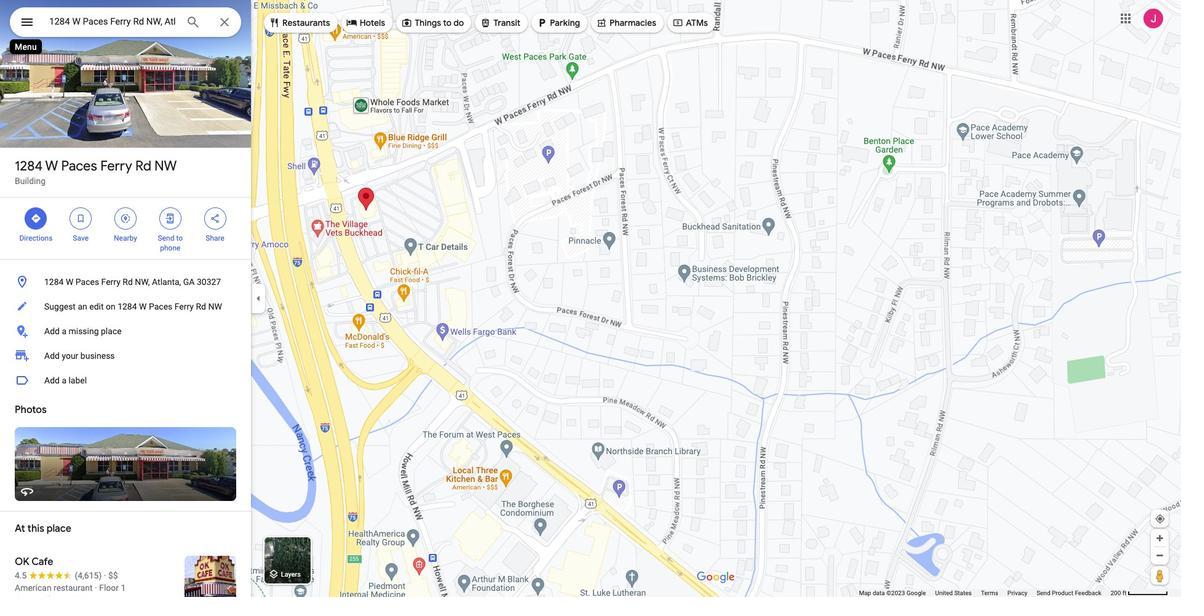 Task type: locate. For each thing, give the bounding box(es) containing it.
nw
[[155, 158, 177, 175], [208, 302, 222, 311]]

1284 inside 1284 w paces ferry rd nw building
[[15, 158, 43, 175]]

footer
[[860, 589, 1111, 597]]

your
[[62, 351, 78, 361]]

None field
[[49, 14, 176, 29]]

a left missing
[[62, 326, 66, 336]]

send
[[158, 234, 174, 243], [1037, 590, 1051, 597]]

send inside button
[[1037, 590, 1051, 597]]

·
[[104, 571, 106, 581], [95, 583, 97, 593]]

suggest an edit on 1284 w paces ferry rd nw
[[44, 302, 222, 311]]

an
[[78, 302, 87, 311]]

0 horizontal spatial send
[[158, 234, 174, 243]]

0 horizontal spatial 1284
[[15, 158, 43, 175]]

 hotels
[[346, 16, 385, 30]]

1 horizontal spatial ·
[[104, 571, 106, 581]]

to up phone
[[176, 234, 183, 243]]

share
[[206, 234, 225, 243]]

collapse side panel image
[[252, 292, 265, 305]]

privacy button
[[1008, 589, 1028, 597]]

suggest
[[44, 302, 76, 311]]

at this place
[[15, 523, 71, 535]]

add
[[44, 326, 60, 336], [44, 351, 60, 361], [44, 376, 60, 385]]

0 horizontal spatial rd
[[123, 277, 133, 287]]

200
[[1111, 590, 1122, 597]]

send inside send to phone
[[158, 234, 174, 243]]

0 vertical spatial 1284
[[15, 158, 43, 175]]

0 vertical spatial nw
[[155, 158, 177, 175]]

add left label at the bottom left of page
[[44, 376, 60, 385]]

add inside button
[[44, 326, 60, 336]]

show street view coverage image
[[1152, 566, 1170, 585]]

business
[[81, 351, 115, 361]]

2 vertical spatial add
[[44, 376, 60, 385]]

2 horizontal spatial 1284
[[118, 302, 137, 311]]

0 vertical spatial w
[[45, 158, 58, 175]]

1 vertical spatial 1284
[[44, 277, 64, 287]]

· left price: moderate icon
[[104, 571, 106, 581]]

0 horizontal spatial nw
[[155, 158, 177, 175]]

add inside "button"
[[44, 376, 60, 385]]

0 vertical spatial paces
[[61, 158, 97, 175]]

american restaurant · floor 1
[[15, 583, 126, 593]]

place
[[101, 326, 122, 336], [47, 523, 71, 535]]

1284 inside '1284 w paces ferry rd nw, atlanta, ga 30327' button
[[44, 277, 64, 287]]

paces down atlanta,
[[149, 302, 173, 311]]

w for nw,
[[66, 277, 73, 287]]

1 horizontal spatial send
[[1037, 590, 1051, 597]]

place right "this"
[[47, 523, 71, 535]]

1 vertical spatial rd
[[123, 277, 133, 287]]

1 horizontal spatial nw
[[208, 302, 222, 311]]

0 vertical spatial place
[[101, 326, 122, 336]]

w for nw
[[45, 158, 58, 175]]

photos
[[15, 404, 47, 416]]

rd
[[135, 158, 151, 175], [123, 277, 133, 287], [196, 302, 206, 311]]

0 vertical spatial add
[[44, 326, 60, 336]]

edit
[[89, 302, 104, 311]]

send left product
[[1037, 590, 1051, 597]]

 things to do
[[401, 16, 464, 30]]

on
[[106, 302, 116, 311]]

0 horizontal spatial w
[[45, 158, 58, 175]]

0 vertical spatial a
[[62, 326, 66, 336]]

1284 right on at the bottom left of the page
[[118, 302, 137, 311]]

 button
[[10, 7, 44, 39]]

to
[[443, 17, 452, 28], [176, 234, 183, 243]]

footer containing map data ©2023 google
[[860, 589, 1111, 597]]

paces for nw
[[61, 158, 97, 175]]

paces up 
[[61, 158, 97, 175]]

a
[[62, 326, 66, 336], [62, 376, 66, 385]]

1 vertical spatial send
[[1037, 590, 1051, 597]]

add down the suggest
[[44, 326, 60, 336]]

nw up the 
[[155, 158, 177, 175]]


[[346, 16, 357, 30]]

1 vertical spatial ferry
[[101, 277, 121, 287]]

place inside button
[[101, 326, 122, 336]]

paces inside 1284 w paces ferry rd nw building
[[61, 158, 97, 175]]

1 vertical spatial w
[[66, 277, 73, 287]]

paces up the 'an'
[[76, 277, 99, 287]]

a inside button
[[62, 326, 66, 336]]

things
[[415, 17, 441, 28]]

to left 'do'
[[443, 17, 452, 28]]

2 add from the top
[[44, 351, 60, 361]]


[[20, 14, 34, 31]]

1284 w paces ferry rd nw building
[[15, 158, 177, 186]]

 transit
[[480, 16, 521, 30]]

2 a from the top
[[62, 376, 66, 385]]

1 a from the top
[[62, 326, 66, 336]]

united states
[[936, 590, 973, 597]]

ferry up on at the bottom left of the page
[[101, 277, 121, 287]]

a for label
[[62, 376, 66, 385]]

2 vertical spatial paces
[[149, 302, 173, 311]]

1 vertical spatial a
[[62, 376, 66, 385]]

 atms
[[673, 16, 708, 30]]

w inside 1284 w paces ferry rd nw building
[[45, 158, 58, 175]]

1 vertical spatial nw
[[208, 302, 222, 311]]

· $$
[[104, 571, 118, 581]]

 search field
[[10, 7, 241, 39]]

rd for nw
[[135, 158, 151, 175]]

3 add from the top
[[44, 376, 60, 385]]

terms button
[[982, 589, 999, 597]]

add a missing place
[[44, 326, 122, 336]]

this
[[27, 523, 44, 535]]

0 vertical spatial ferry
[[100, 158, 132, 175]]

1 add from the top
[[44, 326, 60, 336]]

add your business link
[[0, 344, 251, 368]]

ferry up 
[[100, 158, 132, 175]]

send up phone
[[158, 234, 174, 243]]

ferry for nw,
[[101, 277, 121, 287]]

0 vertical spatial send
[[158, 234, 174, 243]]

ferry
[[100, 158, 132, 175], [101, 277, 121, 287], [175, 302, 194, 311]]

1284 up the suggest
[[44, 277, 64, 287]]

send for send to phone
[[158, 234, 174, 243]]

layers
[[281, 571, 301, 579]]

1
[[121, 583, 126, 593]]

paces
[[61, 158, 97, 175], [76, 277, 99, 287], [149, 302, 173, 311]]


[[165, 212, 176, 225]]

suggest an edit on 1284 w paces ferry rd nw button
[[0, 294, 251, 319]]

1 horizontal spatial rd
[[135, 158, 151, 175]]

1284 up building
[[15, 158, 43, 175]]

nw,
[[135, 277, 150, 287]]

0 vertical spatial rd
[[135, 158, 151, 175]]

feedback
[[1076, 590, 1102, 597]]

map data ©2023 google
[[860, 590, 927, 597]]

2 vertical spatial ferry
[[175, 302, 194, 311]]

· left "floor"
[[95, 583, 97, 593]]

nw down the "30327" at the top of the page
[[208, 302, 222, 311]]

ferry inside 1284 w paces ferry rd nw building
[[100, 158, 132, 175]]

1 vertical spatial to
[[176, 234, 183, 243]]

google maps element
[[0, 0, 1182, 597]]

1 horizontal spatial to
[[443, 17, 452, 28]]

1 vertical spatial add
[[44, 351, 60, 361]]

add for add a label
[[44, 376, 60, 385]]

nw inside button
[[208, 302, 222, 311]]

0 horizontal spatial place
[[47, 523, 71, 535]]


[[269, 16, 280, 30]]

2 horizontal spatial w
[[139, 302, 147, 311]]

add a label button
[[0, 368, 251, 393]]

a inside "button"
[[62, 376, 66, 385]]

1284 W Paces Ferry Rd NW, Atlanta, GA 30327 field
[[10, 7, 241, 37]]

2 vertical spatial w
[[139, 302, 147, 311]]

states
[[955, 590, 973, 597]]

add a missing place button
[[0, 319, 251, 344]]

0 vertical spatial to
[[443, 17, 452, 28]]

4.5
[[15, 571, 27, 581]]

add left the your
[[44, 351, 60, 361]]

place down on at the bottom left of the page
[[101, 326, 122, 336]]

rd for nw,
[[123, 277, 133, 287]]

a left label at the bottom left of page
[[62, 376, 66, 385]]

united
[[936, 590, 954, 597]]

w down nw,
[[139, 302, 147, 311]]

1 vertical spatial paces
[[76, 277, 99, 287]]

transit
[[494, 17, 521, 28]]

1284 inside suggest an edit on 1284 w paces ferry rd nw button
[[118, 302, 137, 311]]

data
[[873, 590, 886, 597]]

2 horizontal spatial rd
[[196, 302, 206, 311]]

1284 w paces ferry rd nw, atlanta, ga 30327
[[44, 277, 221, 287]]

w up building
[[45, 158, 58, 175]]

to inside send to phone
[[176, 234, 183, 243]]

terms
[[982, 590, 999, 597]]

0 vertical spatial ·
[[104, 571, 106, 581]]

ferry down ga in the top left of the page
[[175, 302, 194, 311]]

0 horizontal spatial to
[[176, 234, 183, 243]]

1 horizontal spatial place
[[101, 326, 122, 336]]

1 horizontal spatial w
[[66, 277, 73, 287]]

w up the suggest
[[66, 277, 73, 287]]

0 horizontal spatial ·
[[95, 583, 97, 593]]

directions
[[19, 234, 53, 243]]

2 vertical spatial 1284
[[118, 302, 137, 311]]

1284
[[15, 158, 43, 175], [44, 277, 64, 287], [118, 302, 137, 311]]

paces for nw,
[[76, 277, 99, 287]]

rd inside 1284 w paces ferry rd nw building
[[135, 158, 151, 175]]

1 horizontal spatial 1284
[[44, 277, 64, 287]]



Task type: describe. For each thing, give the bounding box(es) containing it.
1 vertical spatial place
[[47, 523, 71, 535]]

american
[[15, 583, 51, 593]]


[[673, 16, 684, 30]]

4.5 stars 4,615 reviews image
[[15, 569, 102, 582]]

200 ft
[[1111, 590, 1127, 597]]

add for add your business
[[44, 351, 60, 361]]

add your business
[[44, 351, 115, 361]]


[[75, 212, 86, 225]]

a for missing
[[62, 326, 66, 336]]

actions for 1284 w paces ferry rd nw region
[[0, 198, 251, 259]]

$$
[[108, 571, 118, 581]]

nearby
[[114, 234, 137, 243]]

privacy
[[1008, 590, 1028, 597]]

1284 w paces ferry rd nw, atlanta, ga 30327 button
[[0, 270, 251, 294]]

ok cafe
[[15, 556, 53, 568]]

pharmacies
[[610, 17, 657, 28]]

atms
[[686, 17, 708, 28]]

show your location image
[[1155, 513, 1167, 524]]

restaurants
[[283, 17, 330, 28]]

save
[[73, 234, 89, 243]]


[[120, 212, 131, 225]]

label
[[69, 376, 87, 385]]

map
[[860, 590, 872, 597]]

hotels
[[360, 17, 385, 28]]

phone
[[160, 244, 181, 252]]

2 vertical spatial rd
[[196, 302, 206, 311]]

ferry for nw
[[100, 158, 132, 175]]

missing
[[69, 326, 99, 336]]

 restaurants
[[269, 16, 330, 30]]

footer inside google maps element
[[860, 589, 1111, 597]]

send product feedback
[[1037, 590, 1102, 597]]

nw inside 1284 w paces ferry rd nw building
[[155, 158, 177, 175]]


[[401, 16, 413, 30]]

1 vertical spatial ·
[[95, 583, 97, 593]]

1284 w paces ferry rd nw main content
[[0, 0, 251, 597]]

atlanta,
[[152, 277, 181, 287]]

ok
[[15, 556, 29, 568]]


[[210, 212, 221, 225]]

 pharmacies
[[597, 16, 657, 30]]

google
[[907, 590, 927, 597]]

building
[[15, 176, 46, 186]]

 parking
[[537, 16, 581, 30]]

none field inside 1284 w paces ferry rd nw, atlanta, ga 30327 field
[[49, 14, 176, 29]]

to inside  things to do
[[443, 17, 452, 28]]

send for send product feedback
[[1037, 590, 1051, 597]]


[[480, 16, 491, 30]]

united states button
[[936, 589, 973, 597]]

ga
[[183, 277, 195, 287]]

1284 for nw,
[[44, 277, 64, 287]]


[[537, 16, 548, 30]]

product
[[1053, 590, 1074, 597]]

zoom out image
[[1156, 551, 1165, 560]]

price: moderate image
[[108, 571, 118, 581]]

cafe
[[32, 556, 53, 568]]

at
[[15, 523, 25, 535]]

google account: james peterson  
(james.peterson1902@gmail.com) image
[[1144, 8, 1164, 28]]

zoom in image
[[1156, 534, 1165, 543]]

send product feedback button
[[1037, 589, 1102, 597]]

restaurant
[[54, 583, 93, 593]]

add a label
[[44, 376, 87, 385]]

1284 for nw
[[15, 158, 43, 175]]


[[30, 212, 41, 225]]


[[597, 16, 608, 30]]

(4,615)
[[75, 571, 102, 581]]

add for add a missing place
[[44, 326, 60, 336]]

parking
[[550, 17, 581, 28]]

send to phone
[[158, 234, 183, 252]]

200 ft button
[[1111, 590, 1169, 597]]

floor
[[99, 583, 119, 593]]

©2023
[[887, 590, 906, 597]]

do
[[454, 17, 464, 28]]

30327
[[197, 277, 221, 287]]

ft
[[1123, 590, 1127, 597]]



Task type: vqa. For each thing, say whether or not it's contained in the screenshot.
Fletcher associated with Dr,
no



